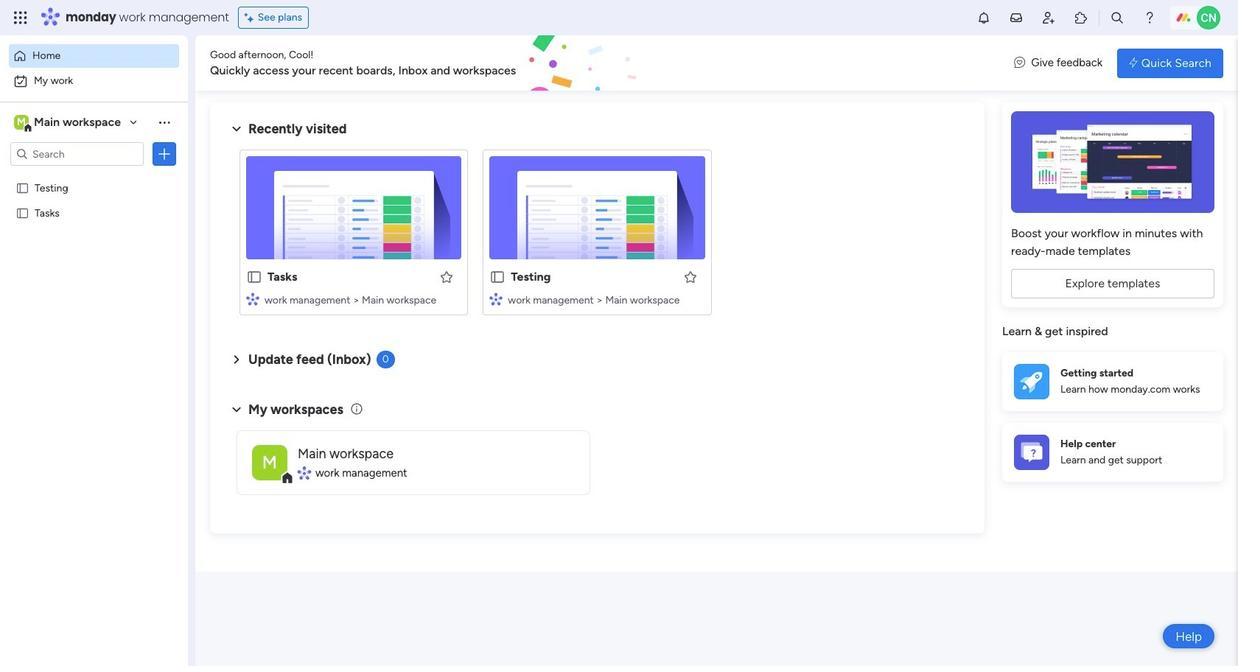 Task type: describe. For each thing, give the bounding box(es) containing it.
workspace image
[[252, 445, 288, 480]]

1 add to favorites image from the left
[[440, 270, 455, 284]]

public board image for second the add to favorites image from left
[[490, 269, 506, 285]]

monday marketplace image
[[1074, 10, 1089, 25]]

0 vertical spatial option
[[9, 44, 179, 68]]

1 vertical spatial option
[[9, 69, 179, 93]]

cool name image
[[1198, 6, 1221, 29]]

workspace options image
[[157, 115, 172, 130]]

getting started element
[[1003, 352, 1224, 411]]

2 vertical spatial option
[[0, 174, 188, 177]]

select product image
[[13, 10, 28, 25]]

help center element
[[1003, 423, 1224, 482]]

invite members image
[[1042, 10, 1057, 25]]

see plans image
[[245, 10, 258, 26]]



Task type: vqa. For each thing, say whether or not it's contained in the screenshot.
v2 user feedback image
yes



Task type: locate. For each thing, give the bounding box(es) containing it.
workspace selection element
[[14, 114, 123, 133]]

public board image
[[15, 206, 29, 220]]

public board image
[[15, 181, 29, 195], [246, 269, 263, 285], [490, 269, 506, 285]]

option
[[9, 44, 179, 68], [9, 69, 179, 93], [0, 174, 188, 177]]

2 add to favorites image from the left
[[683, 270, 698, 284]]

list box
[[0, 172, 188, 424]]

0 horizontal spatial add to favorites image
[[440, 270, 455, 284]]

Search in workspace field
[[31, 146, 123, 163]]

workspace image
[[14, 114, 29, 131]]

search everything image
[[1111, 10, 1125, 25]]

help image
[[1143, 10, 1158, 25]]

add to favorites image
[[440, 270, 455, 284], [683, 270, 698, 284]]

1 horizontal spatial public board image
[[246, 269, 263, 285]]

options image
[[157, 147, 172, 162]]

public board image for first the add to favorites image from left
[[246, 269, 263, 285]]

1 horizontal spatial add to favorites image
[[683, 270, 698, 284]]

update feed image
[[1010, 10, 1024, 25]]

2 horizontal spatial public board image
[[490, 269, 506, 285]]

templates image image
[[1016, 111, 1211, 213]]

close recently visited image
[[228, 120, 246, 138]]

close my workspaces image
[[228, 401, 246, 419]]

v2 user feedback image
[[1015, 55, 1026, 71]]

notifications image
[[977, 10, 992, 25]]

open update feed (inbox) image
[[228, 351, 246, 369]]

0 horizontal spatial public board image
[[15, 181, 29, 195]]

0 element
[[377, 351, 395, 369]]

v2 bolt switch image
[[1130, 55, 1138, 71]]

quick search results list box
[[228, 138, 968, 333]]



